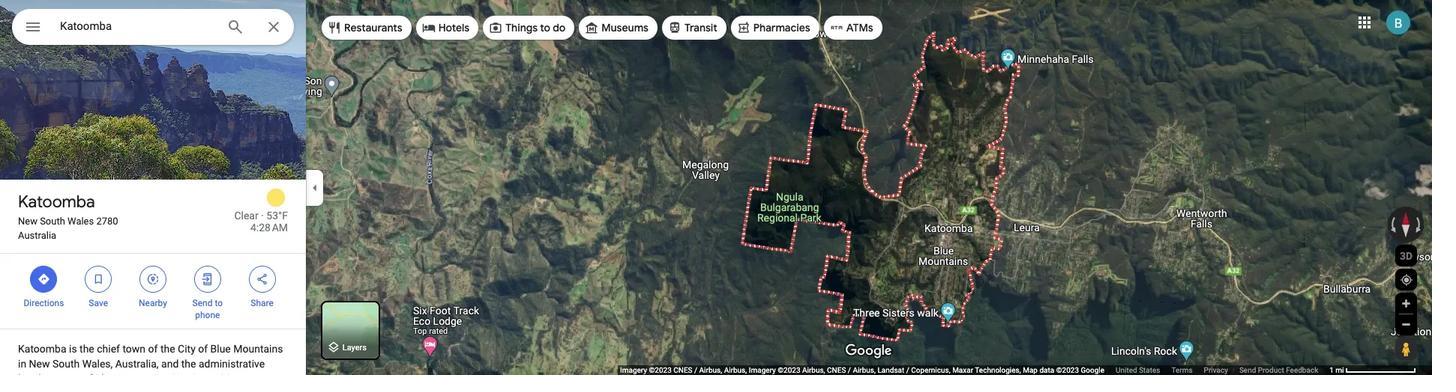 Task type: locate. For each thing, give the bounding box(es) containing it.
send inside send to phone
[[192, 299, 213, 309]]

data
[[1040, 367, 1055, 375]]

mountains down australia,
[[118, 374, 168, 376]]

imagery ©2023 cnes / airbus, airbus, imagery ©2023 airbus, cnes / airbus, landsat / copernicus, maxar technologies, map data ©2023 google
[[620, 367, 1105, 375]]

None field
[[60, 17, 215, 35]]

the up "cou..."
[[181, 359, 196, 371]]

send up phone
[[192, 299, 213, 309]]

0 vertical spatial new
[[18, 216, 37, 227]]

1 horizontal spatial cnes
[[827, 367, 846, 375]]

katoomba up wales
[[18, 192, 95, 213]]

2 horizontal spatial /
[[907, 367, 910, 375]]

0 horizontal spatial of
[[83, 374, 92, 376]]

do
[[553, 21, 566, 35]]

1 horizontal spatial ©2023
[[778, 367, 801, 375]]

0 horizontal spatial send
[[192, 299, 213, 309]]

transit
[[685, 21, 718, 35]]

0 horizontal spatial cnes
[[674, 367, 693, 375]]

nearby
[[139, 299, 167, 309]]

atms button
[[824, 10, 883, 46]]

1 horizontal spatial send
[[1240, 367, 1257, 375]]

hotels
[[439, 21, 470, 35]]

south
[[40, 216, 65, 227], [52, 359, 80, 371]]

cnes
[[674, 367, 693, 375], [827, 367, 846, 375]]

0 horizontal spatial /
[[695, 367, 698, 375]]

0 vertical spatial katoomba
[[18, 192, 95, 213]]

south inside katoomba is the chief town of the city of blue mountains in new south wales, australia, and the administrative headquarters of blue mountains city cou...
[[52, 359, 80, 371]]

4:28 am
[[250, 222, 288, 234]]

1 mi
[[1330, 367, 1344, 375]]

in
[[18, 359, 26, 371]]

new
[[18, 216, 37, 227], [29, 359, 50, 371]]

1 horizontal spatial to
[[540, 21, 551, 35]]

katoomba main content
[[0, 0, 306, 376]]

katoomba new south wales 2780 australia
[[18, 192, 118, 242]]

technologies,
[[975, 367, 1021, 375]]

1 horizontal spatial /
[[848, 367, 851, 375]]

new up headquarters
[[29, 359, 50, 371]]

united states
[[1116, 367, 1161, 375]]

3 ©2023 from the left
[[1057, 367, 1079, 375]]

send product feedback button
[[1240, 366, 1319, 376]]

new up australia
[[18, 216, 37, 227]]

53°f
[[266, 210, 288, 222]]

footer
[[620, 366, 1330, 376]]

1 vertical spatial katoomba
[[18, 344, 66, 356]]


[[201, 272, 214, 288]]

the right is
[[80, 344, 94, 356]]

katoomba inside katoomba new south wales 2780 australia
[[18, 192, 95, 213]]

0 horizontal spatial to
[[215, 299, 223, 309]]

pharmacies
[[754, 21, 811, 35]]

0 vertical spatial blue
[[210, 344, 231, 356]]

footer containing imagery ©2023 cnes / airbus, airbus, imagery ©2023 airbus, cnes / airbus, landsat / copernicus, maxar technologies, map data ©2023 google
[[620, 366, 1330, 376]]

mountains
[[233, 344, 283, 356], [118, 374, 168, 376]]

1 ©2023 from the left
[[649, 367, 672, 375]]

google
[[1081, 367, 1105, 375]]

2 katoomba from the top
[[18, 344, 66, 356]]

1 imagery from the left
[[620, 367, 647, 375]]

1 vertical spatial new
[[29, 359, 50, 371]]

of right town
[[148, 344, 158, 356]]

united
[[1116, 367, 1138, 375]]

atms
[[847, 21, 874, 35]]

2 horizontal spatial ©2023
[[1057, 367, 1079, 375]]

of down wales,
[[83, 374, 92, 376]]

/
[[695, 367, 698, 375], [848, 367, 851, 375], [907, 367, 910, 375]]

1 airbus, from the left
[[699, 367, 722, 375]]

send left product
[[1240, 367, 1257, 375]]

google account: brad klo  
(klobrad84@gmail.com) image
[[1387, 10, 1411, 34]]


[[255, 272, 269, 288]]

none field inside katoomba field
[[60, 17, 215, 35]]

katoomba up in
[[18, 344, 66, 356]]

city
[[178, 344, 196, 356], [170, 374, 188, 376]]

4 airbus, from the left
[[853, 367, 876, 375]]

0 vertical spatial to
[[540, 21, 551, 35]]

actions for katoomba region
[[0, 254, 306, 329]]

to up phone
[[215, 299, 223, 309]]

0 vertical spatial mountains
[[233, 344, 283, 356]]

1 vertical spatial mountains
[[118, 374, 168, 376]]

terms button
[[1172, 366, 1193, 376]]

1 katoomba from the top
[[18, 192, 95, 213]]

airbus,
[[699, 367, 722, 375], [724, 367, 747, 375], [803, 367, 825, 375], [853, 367, 876, 375]]

of
[[148, 344, 158, 356], [198, 344, 208, 356], [83, 374, 92, 376]]

0 horizontal spatial blue
[[95, 374, 115, 376]]

0 horizontal spatial ©2023
[[649, 367, 672, 375]]

1 horizontal spatial blue
[[210, 344, 231, 356]]

to inside button
[[540, 21, 551, 35]]

south down is
[[52, 359, 80, 371]]

to
[[540, 21, 551, 35], [215, 299, 223, 309]]

to inside send to phone
[[215, 299, 223, 309]]

imagery
[[620, 367, 647, 375], [749, 367, 776, 375]]

1 vertical spatial south
[[52, 359, 80, 371]]

new inside katoomba is the chief town of the city of blue mountains in new south wales, australia, and the administrative headquarters of blue mountains city cou...
[[29, 359, 50, 371]]

0 vertical spatial send
[[192, 299, 213, 309]]

restaurants button
[[322, 10, 412, 46]]

of up "cou..."
[[198, 344, 208, 356]]

states
[[1139, 367, 1161, 375]]

product
[[1258, 367, 1285, 375]]

1 horizontal spatial imagery
[[749, 367, 776, 375]]

mountains up administrative
[[233, 344, 283, 356]]

1 vertical spatial send
[[1240, 367, 1257, 375]]

phone
[[195, 311, 220, 321]]

katoomba is the chief town of the city of blue mountains in new south wales, australia, and the administrative headquarters of blue mountains city cou...
[[18, 344, 283, 376]]

south up australia
[[40, 216, 65, 227]]

hotels button
[[416, 10, 479, 46]]

send
[[192, 299, 213, 309], [1240, 367, 1257, 375]]

city down and
[[170, 374, 188, 376]]

to left do
[[540, 21, 551, 35]]

2 cnes from the left
[[827, 367, 846, 375]]

blue down wales,
[[95, 374, 115, 376]]

city up and
[[178, 344, 196, 356]]

blue
[[210, 344, 231, 356], [95, 374, 115, 376]]

chief
[[97, 344, 120, 356]]

new inside katoomba new south wales 2780 australia
[[18, 216, 37, 227]]

1 vertical spatial city
[[170, 374, 188, 376]]

3 airbus, from the left
[[803, 367, 825, 375]]

directions
[[24, 299, 64, 309]]

is
[[69, 344, 77, 356]]

katoomba
[[18, 192, 95, 213], [18, 344, 66, 356]]

1 vertical spatial to
[[215, 299, 223, 309]]

the up and
[[160, 344, 175, 356]]

2 horizontal spatial of
[[198, 344, 208, 356]]


[[24, 17, 42, 38]]

katoomba weather image
[[264, 186, 288, 210]]

the
[[80, 344, 94, 356], [160, 344, 175, 356], [181, 359, 196, 371]]

0 vertical spatial south
[[40, 216, 65, 227]]

museums
[[602, 21, 649, 35]]

transit button
[[662, 10, 727, 46]]

3d
[[1400, 250, 1413, 262]]

©2023
[[649, 367, 672, 375], [778, 367, 801, 375], [1057, 367, 1079, 375]]

send inside button
[[1240, 367, 1257, 375]]

1
[[1330, 367, 1334, 375]]

0 horizontal spatial imagery
[[620, 367, 647, 375]]

things to do button
[[483, 10, 575, 46]]

save
[[89, 299, 108, 309]]

katoomba inside katoomba is the chief town of the city of blue mountains in new south wales, australia, and the administrative headquarters of blue mountains city cou...
[[18, 344, 66, 356]]

blue up administrative
[[210, 344, 231, 356]]

mi
[[1336, 367, 1344, 375]]

1 horizontal spatial the
[[160, 344, 175, 356]]

zoom out image
[[1401, 320, 1412, 331]]



Task type: vqa. For each thing, say whether or not it's contained in the screenshot.
South
yes



Task type: describe. For each thing, give the bounding box(es) containing it.
3 / from the left
[[907, 367, 910, 375]]

1 cnes from the left
[[674, 367, 693, 375]]

send for send product feedback
[[1240, 367, 1257, 375]]

terms
[[1172, 367, 1193, 375]]

things to do
[[506, 21, 566, 35]]

clear
[[234, 210, 259, 222]]

2 ©2023 from the left
[[778, 367, 801, 375]]

2 / from the left
[[848, 367, 851, 375]]

to for phone
[[215, 299, 223, 309]]

Katoomba field
[[12, 9, 294, 45]]

2780
[[96, 216, 118, 227]]

australia,
[[115, 359, 159, 371]]

katoomba for katoomba new south wales 2780 australia
[[18, 192, 95, 213]]

katoomba for katoomba is the chief town of the city of blue mountains in new south wales, australia, and the administrative headquarters of blue mountains city cou...
[[18, 344, 66, 356]]

privacy
[[1204, 367, 1229, 375]]

footer inside google maps element
[[620, 366, 1330, 376]]


[[146, 272, 160, 288]]

united states button
[[1116, 366, 1161, 376]]

cou...
[[191, 374, 218, 376]]

2 imagery from the left
[[749, 367, 776, 375]]

1 horizontal spatial mountains
[[233, 344, 283, 356]]

administrative
[[199, 359, 265, 371]]

 search field
[[12, 9, 294, 48]]

map
[[1023, 367, 1038, 375]]

send product feedback
[[1240, 367, 1319, 375]]

south inside katoomba new south wales 2780 australia
[[40, 216, 65, 227]]

send to phone
[[192, 299, 223, 321]]

0 vertical spatial city
[[178, 344, 196, 356]]

copernicus,
[[912, 367, 951, 375]]

2 horizontal spatial the
[[181, 359, 196, 371]]


[[92, 272, 105, 288]]


[[37, 272, 51, 288]]

clear · 53°f 4:28 am
[[234, 210, 288, 234]]

 button
[[12, 9, 54, 48]]

1 vertical spatial blue
[[95, 374, 115, 376]]

things
[[506, 21, 538, 35]]

1 horizontal spatial of
[[148, 344, 158, 356]]

australia
[[18, 230, 56, 242]]

1 / from the left
[[695, 367, 698, 375]]

pharmacies button
[[731, 10, 820, 46]]

layers
[[343, 344, 367, 354]]

feedback
[[1286, 367, 1319, 375]]

2 airbus, from the left
[[724, 367, 747, 375]]

show your location image
[[1400, 274, 1414, 287]]

museums button
[[579, 10, 658, 46]]

share
[[251, 299, 274, 309]]

landsat
[[878, 367, 905, 375]]

zoom in image
[[1401, 299, 1412, 310]]

show street view coverage image
[[1396, 338, 1417, 361]]

·
[[261, 210, 264, 222]]

send for send to phone
[[192, 299, 213, 309]]

wales
[[68, 216, 94, 227]]

wales,
[[82, 359, 113, 371]]

restaurants
[[344, 21, 403, 35]]

1 mi button
[[1330, 367, 1417, 375]]

0 horizontal spatial mountains
[[118, 374, 168, 376]]

collapse side panel image
[[307, 180, 323, 196]]

google maps element
[[0, 0, 1433, 376]]

town
[[123, 344, 146, 356]]

privacy button
[[1204, 366, 1229, 376]]

to for do
[[540, 21, 551, 35]]

maxar
[[953, 367, 974, 375]]

3d button
[[1396, 245, 1418, 267]]

headquarters
[[18, 374, 80, 376]]

0 horizontal spatial the
[[80, 344, 94, 356]]

and
[[161, 359, 179, 371]]



